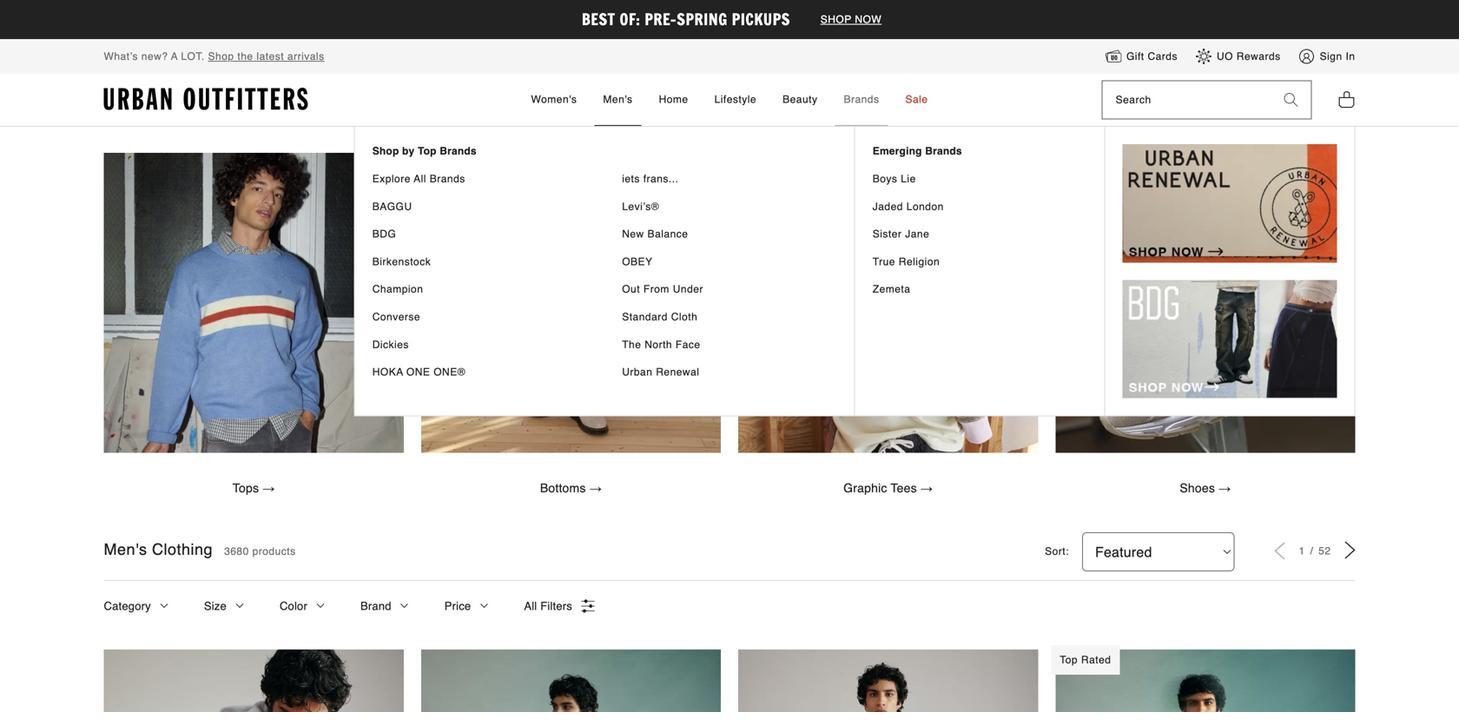 Task type: locate. For each thing, give the bounding box(es) containing it.
4 → from the left
[[1219, 481, 1231, 495]]

1 horizontal spatial men's
[[603, 93, 633, 105]]

urban
[[622, 366, 653, 378]]

lot.
[[181, 51, 205, 63]]

search image
[[1284, 93, 1298, 107]]

standard cloth striped boxing short image
[[421, 650, 721, 712]]

→ right 'tops'
[[262, 481, 275, 495]]

1 horizontal spatial all
[[524, 600, 537, 613]]

men's up the category
[[104, 541, 147, 558]]

baggu link
[[372, 200, 587, 214]]

religion
[[899, 256, 940, 268]]

emerging brands
[[873, 145, 962, 157]]

all filters
[[524, 600, 572, 613]]

emerging
[[873, 145, 922, 157]]

0 vertical spatial shop
[[208, 51, 234, 63]]

all left filters
[[524, 600, 537, 613]]

levi's®
[[622, 200, 659, 213]]

converse
[[372, 311, 420, 323]]

graphic tees →
[[843, 481, 933, 495]]

3680
[[224, 545, 249, 557]]

men's bottoms image
[[421, 153, 721, 453]]

boys lie link
[[873, 172, 1087, 187]]

1 vertical spatial men's
[[104, 541, 147, 558]]

the north face link
[[622, 338, 837, 352]]

price
[[444, 600, 471, 613]]

men's inside main navigation element
[[603, 93, 633, 105]]

top left the rated
[[1060, 654, 1078, 666]]

→ right shoes
[[1219, 481, 1231, 495]]

bdg image
[[1123, 280, 1337, 398]]

graphic
[[843, 481, 887, 495]]

standard cloth link
[[622, 310, 837, 325]]

cloth
[[671, 311, 698, 323]]

shoes
[[1180, 481, 1215, 495]]

obey link
[[622, 255, 837, 269]]

men's tops image
[[104, 153, 404, 453]]

tops → link
[[214, 470, 293, 506]]

size
[[204, 600, 227, 613]]

0 vertical spatial all
[[414, 173, 426, 185]]

gift cards link
[[1105, 48, 1178, 65]]

arrivals
[[287, 51, 324, 63]]

0 horizontal spatial top
[[418, 145, 437, 157]]

men's left home at the left top of page
[[603, 93, 633, 105]]

from
[[643, 283, 669, 295]]

latest
[[257, 51, 284, 63]]

2 → from the left
[[589, 481, 602, 495]]

men's shoes image
[[1055, 153, 1355, 453]]

shop inside main navigation element
[[372, 145, 399, 157]]

all
[[414, 173, 426, 185], [524, 600, 537, 613]]

→
[[262, 481, 275, 495], [589, 481, 602, 495], [920, 481, 933, 495], [1219, 481, 1231, 495]]

3680 products
[[224, 545, 296, 557]]

men's
[[603, 93, 633, 105], [104, 541, 147, 558]]

jaded london
[[873, 200, 944, 213]]

pre-
[[645, 8, 677, 30]]

products
[[252, 545, 296, 557]]

all down shop by top brands
[[414, 173, 426, 185]]

hoka one one® link
[[372, 365, 587, 380]]

best of:  pre-spring pickups
[[582, 8, 794, 30]]

None search field
[[1103, 81, 1271, 119]]

brands up explore all brands link
[[440, 145, 477, 157]]

standard cloth shortstop tee image
[[1055, 650, 1355, 712]]

→ right tees in the right bottom of the page
[[920, 481, 933, 495]]

1 horizontal spatial top
[[1060, 654, 1078, 666]]

what's
[[104, 51, 138, 63]]

1 vertical spatial all
[[524, 600, 537, 613]]

uo rewards
[[1217, 50, 1281, 62]]

brands up boys lie link
[[925, 145, 962, 157]]

sale
[[905, 93, 928, 105]]

sale link
[[897, 74, 937, 126]]

sign
[[1320, 50, 1342, 62]]

men's link
[[594, 74, 641, 126]]

→ right bottoms in the bottom of the page
[[589, 481, 602, 495]]

shop left by at the top left of page
[[372, 145, 399, 157]]

true religion
[[873, 256, 940, 268]]

shop left the
[[208, 51, 234, 63]]

shop
[[208, 51, 234, 63], [372, 145, 399, 157]]

birkenstock link
[[372, 255, 587, 269]]

top
[[418, 145, 437, 157], [1060, 654, 1078, 666]]

1
[[1299, 545, 1308, 557]]

home link
[[650, 74, 697, 126]]

top right by at the top left of page
[[418, 145, 437, 157]]

color
[[280, 600, 307, 613]]

top rated
[[1060, 654, 1111, 666]]

0 vertical spatial top
[[418, 145, 437, 157]]

shoes → link
[[1161, 470, 1249, 506]]

1 vertical spatial top
[[1060, 654, 1078, 666]]

filters
[[540, 600, 572, 613]]

men's clothing
[[104, 541, 213, 558]]

men's for men's clothing
[[104, 541, 147, 558]]

new?
[[141, 51, 168, 63]]

0 vertical spatial men's
[[603, 93, 633, 105]]

boys lie
[[873, 173, 916, 185]]

price button
[[444, 581, 489, 632]]

birkenstock
[[372, 256, 431, 268]]

explore
[[372, 173, 411, 185]]

all inside dropdown button
[[524, 600, 537, 613]]

beauty
[[783, 93, 818, 105]]

explore all brands
[[372, 173, 465, 185]]

size button
[[204, 581, 245, 632]]

top rated link
[[1051, 645, 1355, 712]]

0 horizontal spatial all
[[414, 173, 426, 185]]

color button
[[280, 581, 326, 632]]

shop by top brands
[[372, 145, 477, 157]]

bdg link
[[372, 227, 587, 242]]

shoes →
[[1180, 481, 1231, 495]]

1 vertical spatial shop
[[372, 145, 399, 157]]

0 horizontal spatial men's
[[104, 541, 147, 558]]

category button
[[104, 581, 169, 632]]

1 → from the left
[[262, 481, 275, 495]]

standard cloth faux wool varsity jacket image
[[104, 650, 404, 712]]

1 horizontal spatial shop
[[372, 145, 399, 157]]



Task type: describe. For each thing, give the bounding box(es) containing it.
new balance link
[[622, 227, 837, 242]]

→ for tops →
[[262, 481, 275, 495]]

by
[[402, 145, 415, 157]]

all inside main navigation element
[[414, 173, 426, 185]]

home
[[659, 93, 688, 105]]

urban renewal
[[622, 366, 699, 378]]

sort:
[[1045, 546, 1069, 558]]

a
[[171, 51, 178, 63]]

sign in
[[1320, 50, 1355, 62]]

sister jane
[[873, 228, 929, 240]]

3 → from the left
[[920, 481, 933, 495]]

bdg
[[372, 228, 396, 240]]

category
[[104, 600, 151, 613]]

my shopping bag image
[[1338, 90, 1355, 109]]

jane
[[905, 228, 929, 240]]

women's
[[531, 93, 577, 105]]

cards
[[1148, 50, 1178, 62]]

bottoms →
[[540, 481, 602, 495]]

brand button
[[360, 581, 410, 632]]

out from under link
[[622, 282, 837, 297]]

one®
[[434, 366, 466, 378]]

standard cloth thermal athletic short image
[[738, 650, 1038, 712]]

london
[[906, 200, 944, 213]]

converse link
[[372, 310, 587, 325]]

the
[[622, 339, 641, 351]]

lifestyle
[[714, 93, 757, 105]]

0 horizontal spatial shop
[[208, 51, 234, 63]]

top inside main navigation element
[[418, 145, 437, 157]]

explore all brands link
[[372, 172, 587, 187]]

iets frans... link
[[622, 172, 837, 187]]

women's link
[[522, 74, 586, 126]]

pickups
[[732, 8, 790, 30]]

north
[[645, 339, 672, 351]]

out from under
[[622, 283, 703, 295]]

true
[[873, 256, 895, 268]]

boys
[[873, 173, 897, 185]]

face
[[676, 339, 700, 351]]

renewal
[[656, 366, 699, 378]]

→ for shoes →
[[1219, 481, 1231, 495]]

urban renewal image
[[1123, 144, 1337, 263]]

graphic tees → link
[[825, 470, 951, 506]]

bottoms
[[540, 481, 586, 495]]

shop now
[[820, 14, 882, 26]]

dickies link
[[372, 338, 587, 352]]

men's for men's
[[603, 93, 633, 105]]

in
[[1346, 50, 1355, 62]]

brands left sale
[[844, 93, 879, 105]]

zemeta link
[[873, 282, 1087, 297]]

shop the latest arrivals link
[[208, 51, 324, 63]]

uo rewards link
[[1195, 48, 1281, 65]]

now
[[855, 14, 882, 26]]

Search text field
[[1103, 81, 1271, 119]]

iets
[[622, 173, 640, 185]]

lie
[[901, 173, 916, 185]]

gift
[[1126, 50, 1144, 62]]

the
[[237, 51, 253, 63]]

→ for bottoms →
[[589, 481, 602, 495]]

spring
[[677, 8, 728, 30]]

brands down shop by top brands
[[430, 173, 465, 185]]

brands link
[[835, 74, 888, 126]]

52
[[1318, 545, 1331, 557]]

urban outfitters image
[[104, 88, 308, 111]]

rewards
[[1236, 50, 1281, 62]]

new balance
[[622, 228, 688, 240]]

jaded
[[873, 200, 903, 213]]

lifestyle link
[[706, 74, 765, 126]]

bottoms → link
[[522, 470, 620, 506]]

brand
[[360, 600, 391, 613]]

zemeta
[[873, 283, 911, 295]]

true religion link
[[873, 255, 1087, 269]]

iets frans...
[[622, 173, 679, 185]]

new
[[622, 228, 644, 240]]

shop now link
[[812, 14, 890, 26]]

of:
[[620, 8, 640, 30]]

baggu
[[372, 200, 412, 213]]

graphic tees image
[[738, 153, 1038, 453]]

clothing
[[152, 541, 213, 558]]

the north face
[[622, 339, 700, 351]]

balance
[[647, 228, 688, 240]]

hoka one one®
[[372, 366, 466, 378]]

shop
[[820, 14, 852, 26]]

standard cloth
[[622, 311, 698, 323]]

sister jane link
[[873, 227, 1087, 242]]

main navigation element
[[52, 74, 1407, 416]]

under
[[673, 283, 703, 295]]

out
[[622, 283, 640, 295]]

what's new? a lot. shop the latest arrivals
[[104, 51, 324, 63]]

beauty link
[[774, 74, 826, 126]]

sign in button
[[1298, 48, 1355, 65]]

uo
[[1217, 50, 1233, 62]]

tees
[[891, 481, 917, 495]]



Task type: vqa. For each thing, say whether or not it's contained in the screenshot.
SHOP BDG →
no



